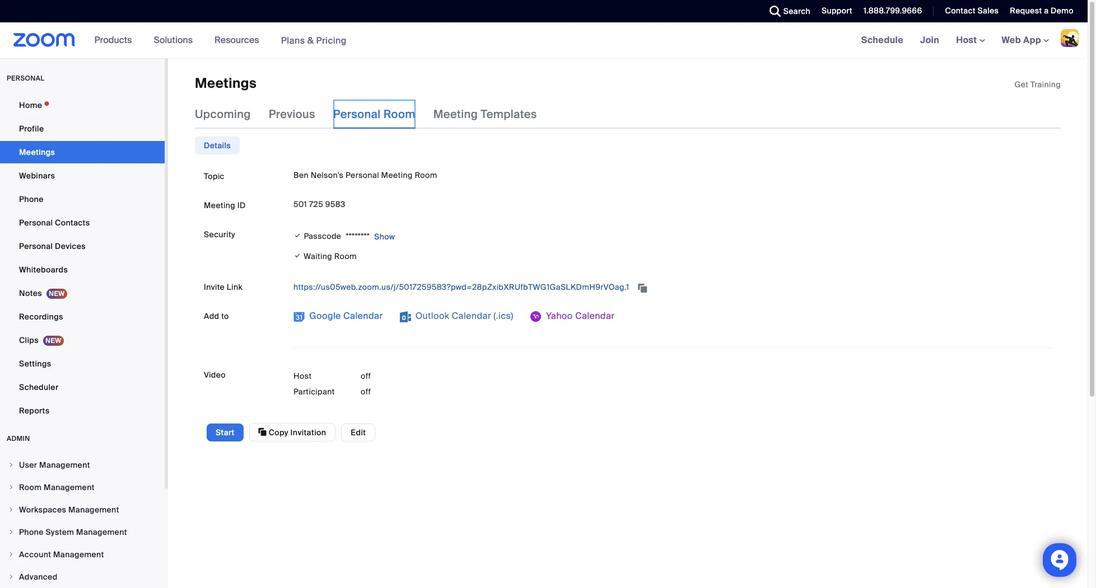 Task type: vqa. For each thing, say whether or not it's contained in the screenshot.
right icon associated with Workspaces
yes



Task type: locate. For each thing, give the bounding box(es) containing it.
725
[[309, 200, 323, 210]]

host inside the 'meetings' navigation
[[956, 34, 979, 46]]

support link
[[813, 0, 855, 22], [822, 6, 852, 16]]

outlook calendar (.ics)
[[413, 311, 513, 322]]

calendar for yahoo
[[575, 311, 615, 322]]

0 vertical spatial right image
[[8, 462, 15, 469]]

management up workspaces management
[[44, 483, 95, 493]]

2 calendar from the left
[[452, 311, 491, 322]]

right image for room
[[8, 485, 15, 491]]

calendar
[[343, 311, 383, 322], [452, 311, 491, 322], [575, 311, 615, 322]]

calendar for outlook
[[452, 311, 491, 322]]

right image inside phone system management menu item
[[8, 529, 15, 536]]

room inside 'menu item'
[[19, 483, 42, 493]]

2 phone from the top
[[19, 528, 44, 538]]

edit
[[351, 428, 366, 438]]

sales
[[978, 6, 999, 16]]

personal inside tabs of meeting tab list
[[333, 107, 381, 122]]

personal
[[333, 107, 381, 122], [346, 170, 379, 181], [19, 218, 53, 228], [19, 241, 53, 251]]

contact sales link
[[937, 0, 1002, 22], [945, 6, 999, 16]]

contacts
[[55, 218, 90, 228]]

copy
[[269, 428, 288, 438]]

right image inside user management menu item
[[8, 462, 15, 469]]

outlook
[[415, 311, 449, 322]]

1 vertical spatial off
[[361, 387, 371, 397]]

btn image inside google calendar link
[[294, 312, 305, 323]]

1 horizontal spatial meeting
[[381, 170, 413, 181]]

1 horizontal spatial host
[[956, 34, 979, 46]]

1 phone from the top
[[19, 194, 44, 204]]

2 right image from the top
[[8, 529, 15, 536]]

schedule link
[[853, 22, 912, 58]]

meeting
[[433, 107, 478, 122], [381, 170, 413, 181], [204, 201, 235, 211]]

web app
[[1002, 34, 1041, 46]]

btn image left the google
[[294, 312, 305, 323]]

request a demo link
[[1002, 0, 1088, 22], [1010, 6, 1074, 16]]

invite link
[[204, 283, 243, 293]]

management up room management on the bottom left of page
[[39, 460, 90, 471]]

2 horizontal spatial calendar
[[575, 311, 615, 322]]

0 horizontal spatial btn image
[[294, 312, 305, 323]]

right image inside account management 'menu item'
[[8, 552, 15, 558]]

profile picture image
[[1061, 29, 1079, 47]]

home
[[19, 100, 42, 110]]

topic element
[[294, 168, 1052, 184]]

system
[[46, 528, 74, 538]]

profile link
[[0, 118, 165, 140]]

btn image left the outlook
[[400, 312, 411, 323]]

1 host element from the top
[[361, 371, 428, 382]]

advanced
[[19, 572, 58, 583]]

management up 'advanced' 'menu item'
[[53, 550, 104, 560]]

add
[[204, 312, 219, 322]]

2 host element from the top
[[361, 387, 428, 398]]

1 vertical spatial host element
[[361, 387, 428, 398]]

off for host
[[361, 372, 371, 382]]

1 btn image from the left
[[294, 312, 305, 323]]

phone system management menu item
[[0, 522, 165, 543]]

1 right image from the top
[[8, 462, 15, 469]]

0 horizontal spatial host
[[294, 372, 312, 382]]

admin menu menu
[[0, 455, 165, 589]]

room
[[384, 107, 415, 122], [415, 170, 437, 181], [334, 252, 357, 262], [19, 483, 42, 493]]

host element for host
[[361, 371, 428, 382]]

profile
[[19, 124, 44, 134]]

right image left system
[[8, 529, 15, 536]]

4 right image from the top
[[8, 574, 15, 581]]

phone inside personal menu menu
[[19, 194, 44, 204]]

btn image for outlook calendar (.ics)
[[400, 312, 411, 323]]

recordings
[[19, 312, 63, 322]]

outlook calendar (.ics) link
[[400, 308, 513, 326]]

0 vertical spatial meeting
[[433, 107, 478, 122]]

meeting inside tab list
[[433, 107, 478, 122]]

personal inside personal contacts link
[[19, 218, 53, 228]]

right image left the user
[[8, 462, 15, 469]]

google calendar
[[307, 311, 383, 322]]

copy url image
[[637, 284, 648, 292]]

id
[[237, 201, 246, 211]]

&
[[307, 34, 314, 46]]

management for user management
[[39, 460, 90, 471]]

product information navigation
[[86, 22, 355, 59]]

banner containing products
[[0, 22, 1088, 59]]

clips link
[[0, 329, 165, 352]]

1 horizontal spatial btn image
[[400, 312, 411, 323]]

app
[[1023, 34, 1041, 46]]

0 horizontal spatial calendar
[[343, 311, 383, 322]]

right image left advanced
[[8, 574, 15, 581]]

phone for phone
[[19, 194, 44, 204]]

personal contacts
[[19, 218, 90, 228]]

previous
[[269, 107, 315, 122]]

host element
[[361, 371, 428, 382], [361, 387, 428, 398]]

1 vertical spatial meeting
[[381, 170, 413, 181]]

right image left room management on the bottom left of page
[[8, 485, 15, 491]]

web app button
[[1002, 34, 1049, 46]]

btn image left the yahoo
[[530, 312, 541, 323]]

1 calendar from the left
[[343, 311, 383, 322]]

1.888.799.9666
[[864, 6, 922, 16]]

right image left workspaces
[[8, 507, 15, 514]]

calendar for google
[[343, 311, 383, 322]]

webinars
[[19, 171, 55, 181]]

invitation
[[290, 428, 326, 438]]

3 calendar from the left
[[575, 311, 615, 322]]

meetings up webinars
[[19, 147, 55, 157]]

3 btn image from the left
[[530, 312, 541, 323]]

management
[[39, 460, 90, 471], [44, 483, 95, 493], [68, 505, 119, 515], [76, 528, 127, 538], [53, 550, 104, 560]]

reports
[[19, 406, 50, 416]]

account management menu item
[[0, 544, 165, 566]]

2 btn image from the left
[[400, 312, 411, 323]]

1 vertical spatial right image
[[8, 529, 15, 536]]

calendar right the yahoo
[[575, 311, 615, 322]]

0 vertical spatial phone
[[19, 194, 44, 204]]

products
[[94, 34, 132, 46]]

management down workspaces management menu item
[[76, 528, 127, 538]]

1 vertical spatial phone
[[19, 528, 44, 538]]

2 vertical spatial meeting
[[204, 201, 235, 211]]

host down 'contact sales'
[[956, 34, 979, 46]]

0 horizontal spatial meetings
[[19, 147, 55, 157]]

2 horizontal spatial btn image
[[530, 312, 541, 323]]

3 right image from the top
[[8, 552, 15, 558]]

1 right image from the top
[[8, 485, 15, 491]]

2 off from the top
[[361, 387, 371, 397]]

meetings
[[195, 74, 257, 92], [19, 147, 55, 157]]

btn image for google calendar
[[294, 312, 305, 323]]

personal for personal contacts
[[19, 218, 53, 228]]

templates
[[481, 107, 537, 122]]

1.888.799.9666 button
[[855, 0, 925, 22], [864, 6, 922, 16]]

right image
[[8, 462, 15, 469], [8, 529, 15, 536]]

personal inside personal devices link
[[19, 241, 53, 251]]

btn image
[[294, 312, 305, 323], [400, 312, 411, 323], [530, 312, 541, 323]]

1 off from the top
[[361, 372, 371, 382]]

demo
[[1051, 6, 1074, 16]]

resources
[[215, 34, 259, 46]]

invite
[[204, 283, 225, 293]]

management down room management 'menu item'
[[68, 505, 119, 515]]

host button
[[956, 34, 985, 46]]

upcoming
[[195, 107, 251, 122]]

account
[[19, 550, 51, 560]]

webinars link
[[0, 165, 165, 187]]

copy invitation button
[[249, 424, 336, 442]]

(.ics)
[[494, 311, 513, 322]]

calendar down https://us05web.zoom.us/j/5017259583?pwd=28pzxibxrufbtwg1gaslkdmh9rvoag.1
[[452, 311, 491, 322]]

1 horizontal spatial meetings
[[195, 74, 257, 92]]

yahoo calendar
[[544, 311, 615, 322]]

host up participant
[[294, 372, 312, 382]]

right image inside workspaces management menu item
[[8, 507, 15, 514]]

right image inside 'advanced' 'menu item'
[[8, 574, 15, 581]]

meeting for meeting templates
[[433, 107, 478, 122]]

0 horizontal spatial meeting
[[204, 201, 235, 211]]

9583
[[325, 200, 345, 210]]

2 horizontal spatial meeting
[[433, 107, 478, 122]]

plans & pricing link
[[281, 34, 347, 46], [281, 34, 347, 46]]

meeting id
[[204, 201, 246, 211]]

search
[[783, 6, 811, 16]]

2 right image from the top
[[8, 507, 15, 514]]

copy invitation
[[267, 428, 326, 438]]

off for participant
[[361, 387, 371, 397]]

1 vertical spatial meetings
[[19, 147, 55, 157]]

1 horizontal spatial calendar
[[452, 311, 491, 322]]

0 vertical spatial off
[[361, 372, 371, 382]]

right image for phone
[[8, 529, 15, 536]]

video
[[204, 370, 226, 381]]

btn image inside outlook calendar (.ics) link
[[400, 312, 411, 323]]

meetings up "upcoming"
[[195, 74, 257, 92]]

reports link
[[0, 400, 165, 422]]

501
[[294, 200, 307, 210]]

0 vertical spatial host
[[956, 34, 979, 46]]

btn image inside 'yahoo calendar' link
[[530, 312, 541, 323]]

0 vertical spatial host element
[[361, 371, 428, 382]]

meetings link
[[0, 141, 165, 164]]

home link
[[0, 94, 165, 117]]

a
[[1044, 6, 1049, 16]]

banner
[[0, 22, 1088, 59]]

plans
[[281, 34, 305, 46]]

details tab list
[[195, 137, 240, 155]]

workspaces management menu item
[[0, 500, 165, 521]]

management for account management
[[53, 550, 104, 560]]

calendar right the google
[[343, 311, 383, 322]]

right image left account
[[8, 552, 15, 558]]

get training link
[[1015, 80, 1061, 90]]

phone up account
[[19, 528, 44, 538]]

solutions button
[[154, 22, 198, 58]]

contact
[[945, 6, 976, 16]]

right image
[[8, 485, 15, 491], [8, 507, 15, 514], [8, 552, 15, 558], [8, 574, 15, 581]]

phone
[[19, 194, 44, 204], [19, 528, 44, 538]]

0 vertical spatial meetings
[[195, 74, 257, 92]]

phone inside menu item
[[19, 528, 44, 538]]

phone down webinars
[[19, 194, 44, 204]]

right image inside room management 'menu item'
[[8, 485, 15, 491]]



Task type: describe. For each thing, give the bounding box(es) containing it.
solutions
[[154, 34, 193, 46]]

edit button
[[341, 424, 376, 442]]

room inside topic element
[[415, 170, 437, 181]]

https://us05web.zoom.us/j/5017259583?pwd=28pzxibxrufbtwg1gaslkdmh9rvoag.1
[[294, 283, 631, 293]]

details
[[204, 141, 231, 151]]

personal devices link
[[0, 235, 165, 258]]

link
[[227, 283, 243, 293]]

personal inside topic element
[[346, 170, 379, 181]]

checked image
[[294, 230, 302, 242]]

personal for personal devices
[[19, 241, 53, 251]]

management inside menu item
[[76, 528, 127, 538]]

personal room
[[333, 107, 415, 122]]

1 vertical spatial host
[[294, 372, 312, 382]]

host element for participant
[[361, 387, 428, 398]]

copy image
[[259, 428, 267, 438]]

right image for account
[[8, 552, 15, 558]]

admin
[[7, 435, 30, 444]]

ben nelson's personal meeting room
[[294, 170, 437, 181]]

workspaces
[[19, 505, 66, 515]]

get
[[1015, 80, 1029, 90]]

request
[[1010, 6, 1042, 16]]

participant
[[294, 387, 335, 397]]

recordings link
[[0, 306, 165, 328]]

user management menu item
[[0, 455, 165, 476]]

to
[[221, 312, 229, 322]]

contact sales
[[945, 6, 999, 16]]

google
[[309, 311, 341, 322]]

meetings inside personal menu menu
[[19, 147, 55, 157]]

personal devices
[[19, 241, 86, 251]]

topic
[[204, 172, 225, 182]]

https://us05web.zoom.us/j/5017259583?pwd=28pzxibxrufbtwg1gaslkdmh9rvoag.1 link
[[294, 283, 631, 293]]

advanced menu item
[[0, 567, 165, 588]]

passcode ******** show
[[304, 231, 395, 242]]

meeting templates
[[433, 107, 537, 122]]

btn image for yahoo calendar
[[530, 312, 541, 323]]

personal menu menu
[[0, 94, 165, 423]]

notes
[[19, 288, 42, 299]]

personal
[[7, 74, 45, 83]]

room inside tabs of meeting tab list
[[384, 107, 415, 122]]

schedule
[[861, 34, 904, 46]]

phone for phone system management
[[19, 528, 44, 538]]

details tab
[[195, 137, 240, 155]]

get training
[[1015, 80, 1061, 90]]

501 725 9583
[[294, 200, 345, 210]]

room management menu item
[[0, 477, 165, 499]]

personal contacts link
[[0, 212, 165, 234]]

checked image
[[294, 251, 302, 262]]

start button
[[207, 424, 243, 442]]

products button
[[94, 22, 137, 58]]

whiteboards link
[[0, 259, 165, 281]]

meeting for meeting id
[[204, 201, 235, 211]]

join link
[[912, 22, 948, 58]]

scheduler
[[19, 383, 58, 393]]

https://us05web.zoom.us/j/5017259583?pwd=28pzxibxrufbtwg1gaslkdmh9rvoag.1 application
[[294, 279, 1052, 297]]

workspaces management
[[19, 505, 119, 515]]

waiting room
[[302, 252, 357, 262]]

meetings navigation
[[853, 22, 1088, 59]]

show button
[[370, 228, 395, 246]]

plans & pricing
[[281, 34, 347, 46]]

whiteboards
[[19, 265, 68, 275]]

tabs of meeting tab list
[[195, 100, 555, 129]]

clips
[[19, 336, 39, 346]]

request a demo
[[1010, 6, 1074, 16]]

meeting inside topic element
[[381, 170, 413, 181]]

phone system management
[[19, 528, 127, 538]]

google calendar link
[[294, 308, 383, 326]]

user management
[[19, 460, 90, 471]]

management for room management
[[44, 483, 95, 493]]

add to element
[[294, 308, 1052, 337]]

room management
[[19, 483, 95, 493]]

passcode
[[304, 231, 341, 242]]

management for workspaces management
[[68, 505, 119, 515]]

web
[[1002, 34, 1021, 46]]

right image for user
[[8, 462, 15, 469]]

zoom logo image
[[13, 33, 75, 47]]

pricing
[[316, 34, 347, 46]]

resources button
[[215, 22, 264, 58]]

add to
[[204, 312, 229, 322]]

notes link
[[0, 282, 165, 305]]

devices
[[55, 241, 86, 251]]

training
[[1031, 80, 1061, 90]]

ben
[[294, 170, 309, 181]]

join
[[920, 34, 939, 46]]

right image for workspaces
[[8, 507, 15, 514]]

account management
[[19, 550, 104, 560]]

personal for personal room
[[333, 107, 381, 122]]

waiting
[[304, 252, 332, 262]]

start
[[216, 428, 234, 438]]

settings
[[19, 359, 51, 369]]



